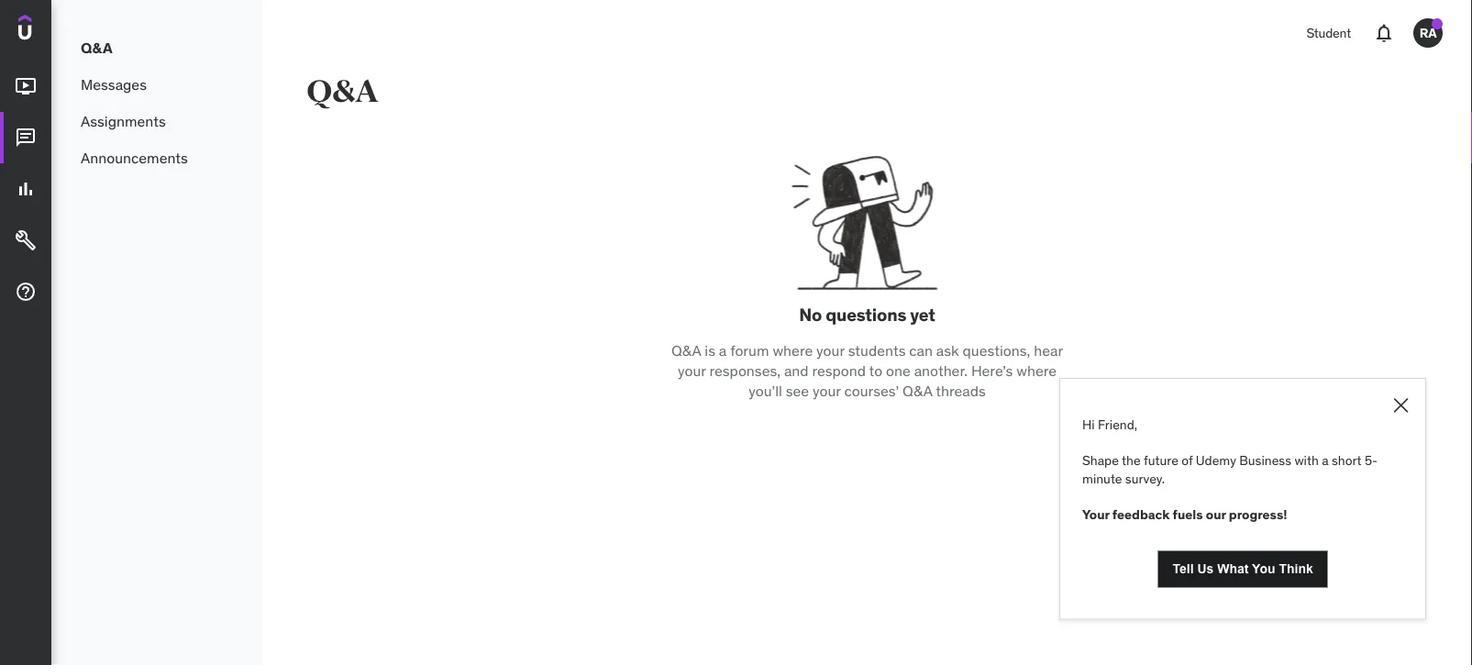Task type: describe. For each thing, give the bounding box(es) containing it.
forum
[[731, 341, 770, 360]]

medium image for performance
[[15, 178, 37, 200]]

tell us what you think
[[1173, 562, 1314, 576]]

here's
[[972, 361, 1014, 380]]

hi friend,
[[1083, 416, 1138, 433]]

what
[[1218, 562, 1249, 576]]

shape
[[1083, 452, 1120, 469]]

our
[[1207, 506, 1227, 523]]

0 horizontal spatial where
[[773, 341, 813, 360]]

respond
[[813, 361, 866, 380]]

student
[[1307, 25, 1352, 41]]

and
[[785, 361, 809, 380]]

yet
[[911, 304, 936, 326]]

questions,
[[963, 341, 1031, 360]]

2 vertical spatial your
[[813, 382, 841, 401]]

communication
[[62, 128, 171, 147]]

courses'
[[845, 382, 900, 401]]

medium image for communication
[[15, 127, 37, 149]]

1 horizontal spatial where
[[1017, 361, 1057, 380]]

0 vertical spatial your
[[817, 341, 845, 360]]

shape the future of udemy business with a short 5- minute survey.
[[1083, 452, 1378, 487]]

medium image for tools
[[15, 230, 37, 252]]

1 vertical spatial your
[[678, 361, 706, 380]]

tell us what you think button
[[1159, 551, 1329, 588]]

your feedback fuels our progress!
[[1083, 506, 1291, 523]]

friend,
[[1099, 416, 1138, 433]]

q&a inside "link"
[[81, 38, 113, 57]]

think
[[1280, 562, 1314, 576]]

students
[[849, 341, 906, 360]]

hear
[[1034, 341, 1064, 360]]

messages
[[81, 75, 147, 93]]

× dialog
[[1060, 378, 1427, 620]]

with
[[1295, 452, 1320, 469]]

student link
[[1296, 11, 1363, 55]]

short
[[1333, 452, 1363, 469]]

you
[[1253, 562, 1276, 576]]

fuels
[[1173, 506, 1204, 523]]

ra link
[[1407, 11, 1451, 55]]

hi
[[1083, 416, 1095, 433]]

you have alerts image
[[1433, 18, 1444, 29]]

feedback
[[1113, 506, 1171, 523]]

announcements
[[81, 148, 188, 167]]

messages link
[[51, 66, 262, 103]]

no
[[800, 304, 822, 326]]

assignments
[[81, 111, 166, 130]]

×
[[1392, 386, 1412, 420]]

q&a link
[[51, 29, 262, 66]]



Task type: vqa. For each thing, say whether or not it's contained in the screenshot.
topmost the Graphic
no



Task type: locate. For each thing, give the bounding box(es) containing it.
1 horizontal spatial a
[[1323, 452, 1329, 469]]

1 vertical spatial where
[[1017, 361, 1057, 380]]

threads
[[936, 382, 986, 401]]

where up and
[[773, 341, 813, 360]]

tools link
[[0, 215, 98, 266]]

survey.
[[1126, 470, 1166, 487]]

1 vertical spatial a
[[1323, 452, 1329, 469]]

udemy image
[[18, 15, 102, 46]]

ask
[[937, 341, 960, 360]]

courses
[[62, 77, 118, 96]]

a right is
[[719, 341, 727, 360]]

0 vertical spatial a
[[719, 341, 727, 360]]

future
[[1144, 452, 1179, 469]]

progress!
[[1230, 506, 1288, 523]]

medium image inside communication link
[[15, 127, 37, 149]]

can
[[910, 341, 933, 360]]

minute
[[1083, 470, 1123, 487]]

communication link
[[0, 112, 171, 164]]

1 medium image from the top
[[15, 127, 37, 149]]

q&a is a forum where your students can ask questions, hear your responses, and respond to one another. here's where you'll see your courses' q&a threads
[[672, 341, 1064, 401]]

see
[[786, 382, 810, 401]]

notifications image
[[1374, 22, 1396, 44]]

courses link
[[0, 61, 118, 112]]

resources link
[[0, 266, 134, 318]]

ra
[[1420, 24, 1438, 41]]

announcements link
[[51, 139, 262, 176]]

medium image down tools link
[[15, 281, 37, 303]]

medium image left 'courses'
[[15, 75, 37, 97]]

udemy
[[1197, 452, 1237, 469]]

5-
[[1366, 452, 1378, 469]]

business
[[1240, 452, 1292, 469]]

performance link
[[0, 164, 151, 215]]

us
[[1198, 562, 1215, 576]]

1 medium image from the top
[[15, 75, 37, 97]]

medium image
[[15, 127, 37, 149], [15, 178, 37, 200], [15, 281, 37, 303]]

0 vertical spatial medium image
[[15, 127, 37, 149]]

a inside q&a is a forum where your students can ask questions, hear your responses, and respond to one another. here's where you'll see your courses' q&a threads
[[719, 341, 727, 360]]

medium image left tools
[[15, 230, 37, 252]]

assignments link
[[51, 103, 262, 139]]

q&a
[[81, 38, 113, 57], [307, 73, 378, 111], [672, 341, 702, 360], [903, 382, 933, 401]]

responses,
[[710, 361, 781, 380]]

questions
[[826, 304, 907, 326]]

a right with in the bottom right of the page
[[1323, 452, 1329, 469]]

medium image inside resources 'link'
[[15, 281, 37, 303]]

1 vertical spatial medium image
[[15, 230, 37, 252]]

0 horizontal spatial a
[[719, 341, 727, 360]]

medium image inside tools link
[[15, 230, 37, 252]]

2 vertical spatial medium image
[[15, 281, 37, 303]]

medium image inside performance link
[[15, 178, 37, 200]]

tools
[[62, 231, 98, 250]]

× button
[[1392, 386, 1412, 420]]

no questions yet
[[800, 304, 936, 326]]

0 vertical spatial medium image
[[15, 75, 37, 97]]

your down respond
[[813, 382, 841, 401]]

you'll
[[749, 382, 783, 401]]

your
[[1083, 506, 1110, 523]]

0 vertical spatial where
[[773, 341, 813, 360]]

medium image down courses 'link'
[[15, 127, 37, 149]]

to
[[870, 361, 883, 380]]

one
[[887, 361, 911, 380]]

is
[[705, 341, 716, 360]]

medium image up tools link
[[15, 178, 37, 200]]

a
[[719, 341, 727, 360], [1323, 452, 1329, 469]]

medium image for courses
[[15, 75, 37, 97]]

medium image for resources
[[15, 281, 37, 303]]

a inside shape the future of udemy business with a short 5- minute survey.
[[1323, 452, 1329, 469]]

medium image inside courses 'link'
[[15, 75, 37, 97]]

2 medium image from the top
[[15, 230, 37, 252]]

medium image
[[15, 75, 37, 97], [15, 230, 37, 252]]

resources
[[62, 282, 134, 301]]

tell
[[1173, 562, 1195, 576]]

where
[[773, 341, 813, 360], [1017, 361, 1057, 380]]

1 vertical spatial medium image
[[15, 178, 37, 200]]

performance
[[62, 179, 151, 198]]

your down is
[[678, 361, 706, 380]]

3 medium image from the top
[[15, 281, 37, 303]]

of
[[1182, 452, 1193, 469]]

your up respond
[[817, 341, 845, 360]]

your
[[817, 341, 845, 360], [678, 361, 706, 380], [813, 382, 841, 401]]

2 medium image from the top
[[15, 178, 37, 200]]

where down hear
[[1017, 361, 1057, 380]]

the
[[1122, 452, 1141, 469]]

another.
[[915, 361, 968, 380]]



